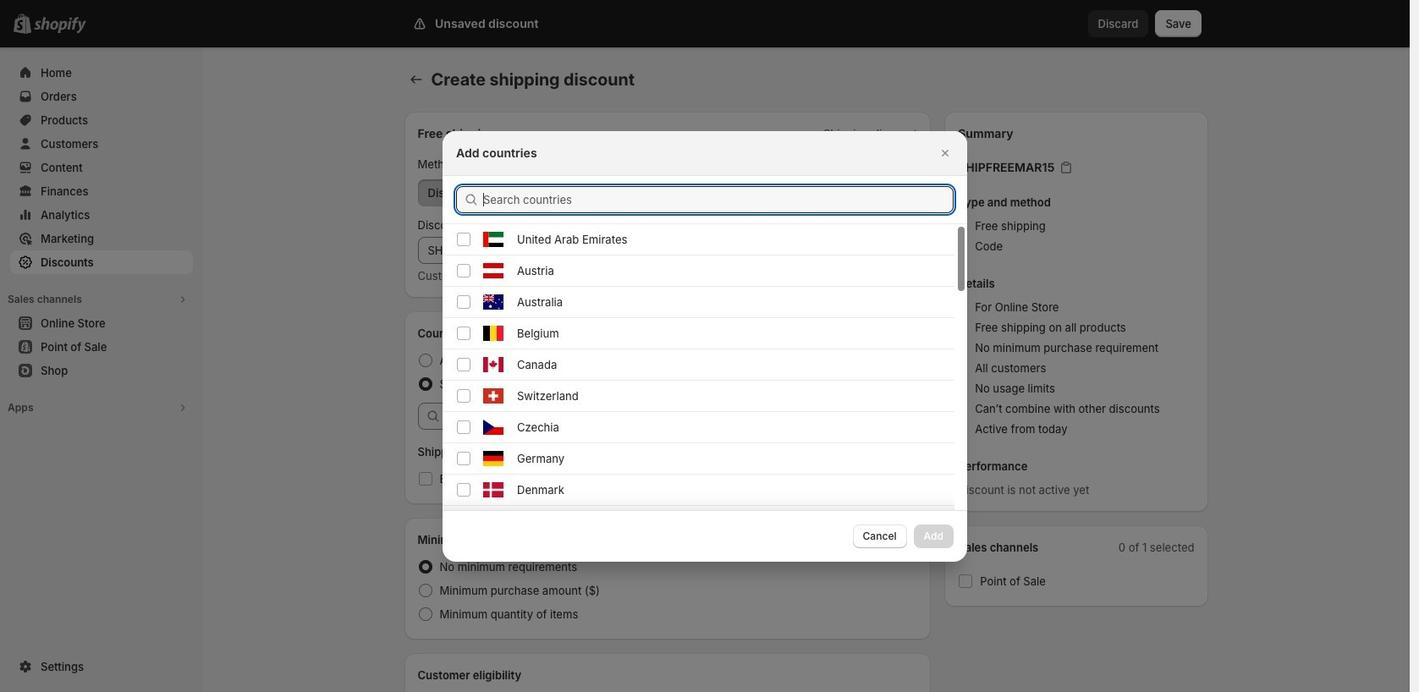 Task type: vqa. For each thing, say whether or not it's contained in the screenshot.
Search countries Text Field
yes



Task type: locate. For each thing, give the bounding box(es) containing it.
dialog
[[0, 131, 1411, 693]]

shopify image
[[34, 17, 86, 34]]



Task type: describe. For each thing, give the bounding box(es) containing it.
Search countries text field
[[483, 186, 954, 213]]



